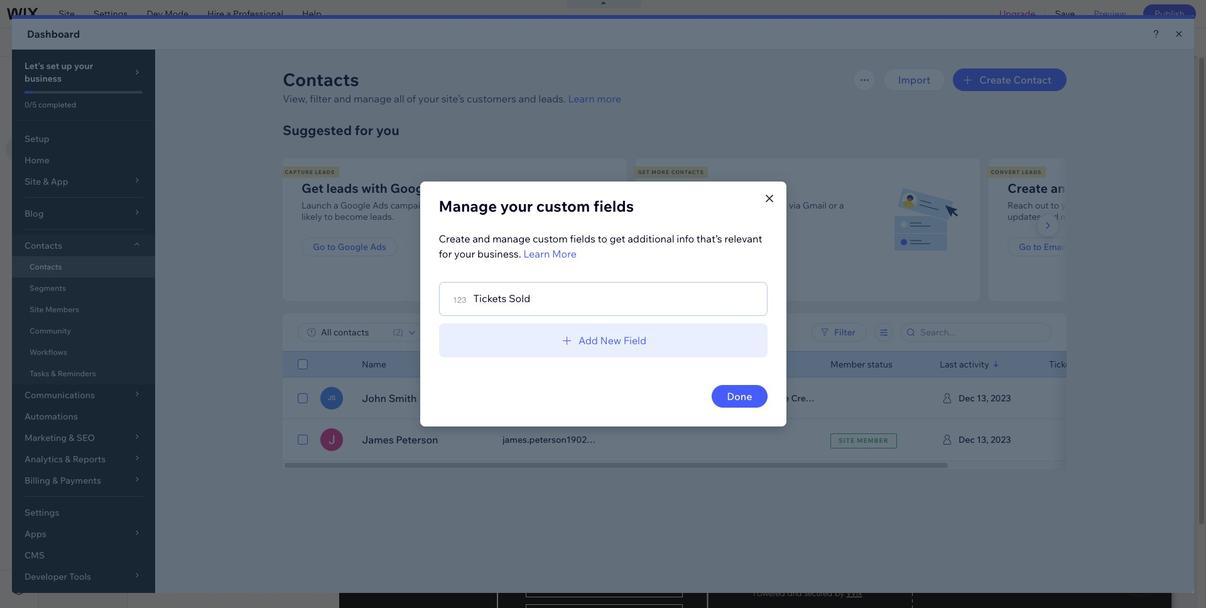 Task type: vqa. For each thing, say whether or not it's contained in the screenshot.
Tools
yes



Task type: locate. For each thing, give the bounding box(es) containing it.
site pages and menu
[[53, 68, 154, 81]]

your
[[373, 36, 392, 48]]

1 vertical spatial menu
[[72, 102, 95, 113]]

2 vertical spatial site
[[53, 102, 70, 113]]

pages for blog
[[164, 101, 190, 112]]

1 horizontal spatial pages
[[164, 101, 190, 112]]

menu down site pages and menu
[[72, 102, 95, 113]]

preview button
[[1084, 0, 1136, 28]]

site
[[58, 8, 75, 19], [53, 68, 73, 81], [53, 102, 70, 113]]

1 vertical spatial pages
[[164, 101, 190, 112]]

https://www.wix.com/mysite
[[216, 36, 331, 48]]

pages left and
[[75, 68, 104, 81]]

pages
[[75, 68, 104, 81], [164, 101, 190, 112]]

0 horizontal spatial menu
[[72, 102, 95, 113]]

0 vertical spatial menu
[[127, 68, 154, 81]]

dev mode
[[147, 8, 189, 19]]

0 horizontal spatial pages
[[75, 68, 104, 81]]

0 vertical spatial pages
[[75, 68, 104, 81]]

hire a professional
[[207, 8, 283, 19]]

site down blog
[[53, 68, 73, 81]]

blog
[[47, 36, 72, 48]]

1 vertical spatial site
[[53, 68, 73, 81]]

professional
[[233, 8, 283, 19]]

site up blog
[[58, 8, 75, 19]]

1 horizontal spatial menu
[[127, 68, 154, 81]]

upgrade
[[999, 8, 1036, 19]]

and
[[106, 68, 125, 81]]

site down site pages and menu
[[53, 102, 70, 113]]

menu
[[127, 68, 154, 81], [72, 102, 95, 113]]

site for site menu
[[53, 102, 70, 113]]

pages right the blog
[[164, 101, 190, 112]]

0 vertical spatial site
[[58, 8, 75, 19]]

save button
[[1046, 0, 1084, 28]]

menu right and
[[127, 68, 154, 81]]



Task type: describe. For each thing, give the bounding box(es) containing it.
mode
[[165, 8, 189, 19]]

https://www.wix.com/mysite connect your domain
[[216, 36, 426, 48]]

publish button
[[1143, 4, 1196, 23]]

blog
[[143, 101, 162, 112]]

tools button
[[1080, 28, 1139, 56]]

preview
[[1094, 8, 1126, 19]]

connect
[[336, 36, 372, 48]]

settings
[[93, 8, 128, 19]]

publish
[[1155, 8, 1185, 19]]

save
[[1055, 8, 1075, 19]]

tools
[[1106, 36, 1128, 48]]

search button
[[1140, 28, 1206, 56]]

100%
[[1048, 36, 1070, 48]]

site for site pages and menu
[[53, 68, 73, 81]]

help
[[302, 8, 321, 19]]

search
[[1166, 36, 1195, 48]]

hire
[[207, 8, 224, 19]]

site menu
[[53, 102, 95, 113]]

pages for site
[[75, 68, 104, 81]]

blog pages
[[143, 101, 190, 112]]

a
[[226, 8, 231, 19]]

dev
[[147, 8, 163, 19]]

100% button
[[1028, 28, 1079, 56]]

domain
[[394, 36, 426, 48]]

site for site
[[58, 8, 75, 19]]



